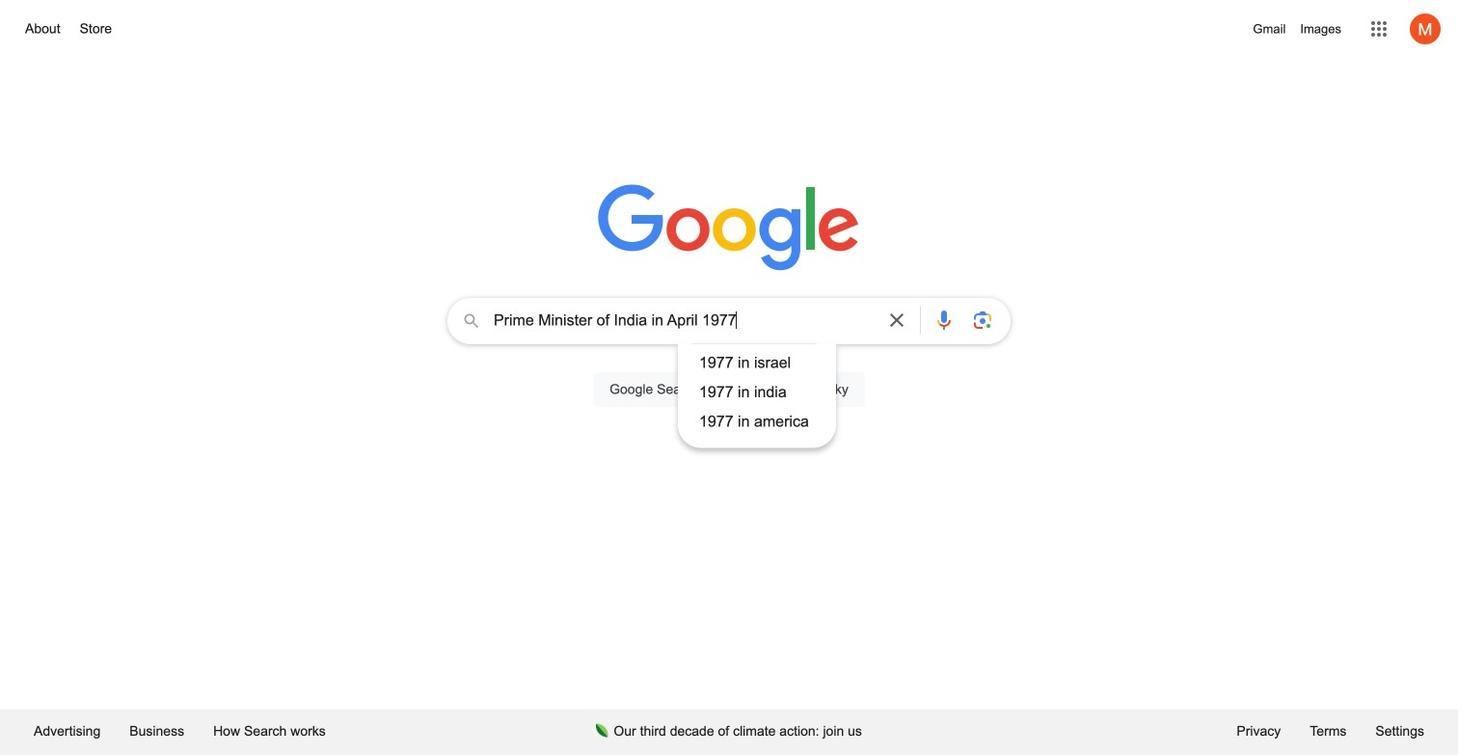 Task type: describe. For each thing, give the bounding box(es) containing it.
search by image image
[[972, 309, 995, 332]]



Task type: locate. For each thing, give the bounding box(es) containing it.
Search text field
[[494, 310, 874, 336]]

list box
[[678, 348, 836, 437]]

search by voice image
[[933, 309, 956, 332]]

google image
[[598, 184, 861, 273]]

None search field
[[19, 292, 1440, 448]]



Task type: vqa. For each thing, say whether or not it's contained in the screenshot.
list box
yes



